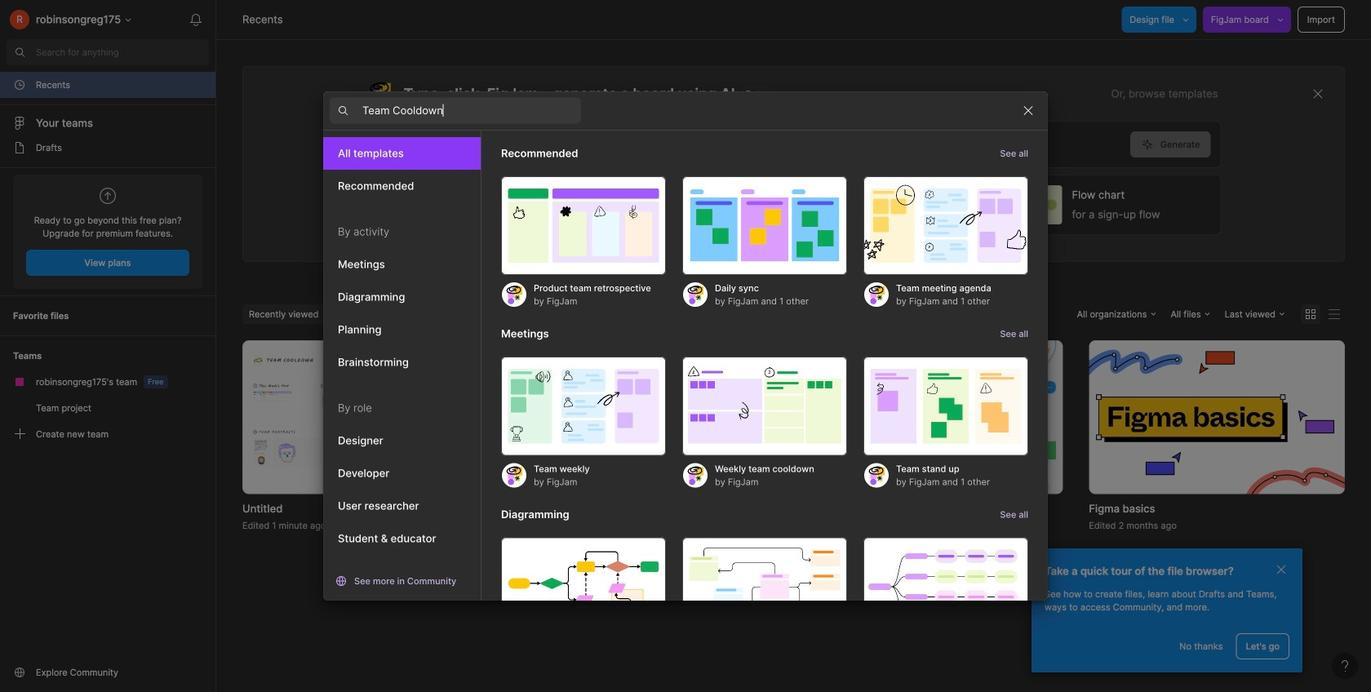 Task type: describe. For each thing, give the bounding box(es) containing it.
team meeting agenda image
[[864, 176, 1029, 275]]

mindmap image
[[864, 537, 1029, 636]]

Search for anything text field
[[36, 46, 209, 59]]

recent 16 image
[[13, 78, 26, 91]]

Ex: A weekly team meeting, starting with an ice breaker field
[[367, 122, 1130, 167]]

Search templates text field
[[362, 101, 581, 120]]

uml diagram image
[[682, 537, 847, 636]]

search 32 image
[[7, 39, 33, 65]]

bell 32 image
[[183, 7, 209, 33]]

product team retrospective image
[[501, 176, 666, 275]]



Task type: locate. For each thing, give the bounding box(es) containing it.
dialog
[[323, 91, 1048, 669]]

community 16 image
[[13, 666, 26, 679]]

weekly team cooldown image
[[682, 357, 847, 456]]

team weekly image
[[501, 357, 666, 456]]

team stand up image
[[864, 357, 1029, 456]]

page 16 image
[[13, 141, 26, 154]]

daily sync image
[[682, 176, 847, 275]]

diagram basics image
[[501, 537, 666, 636]]

file thumbnail image
[[525, 340, 781, 494], [807, 340, 1063, 494], [1089, 340, 1345, 494], [251, 351, 490, 484]]



